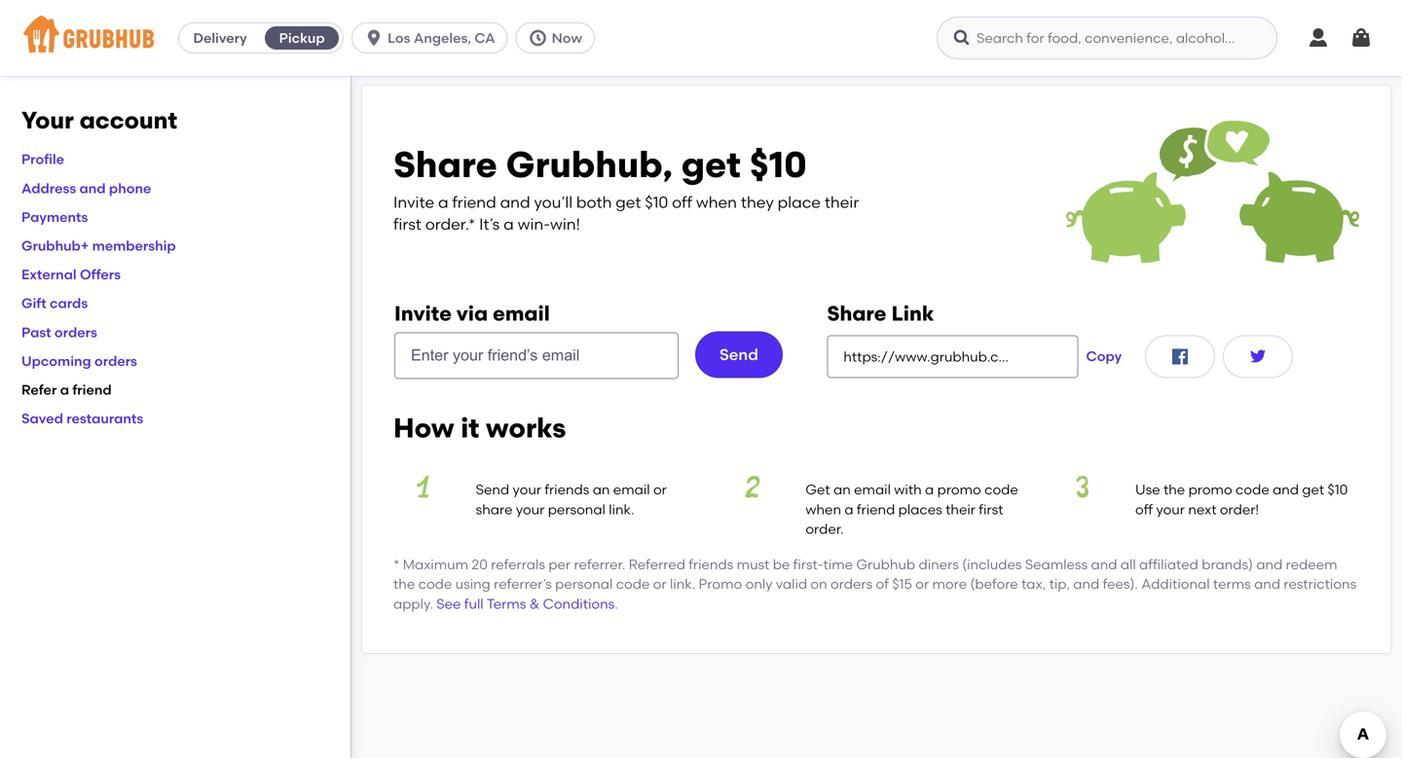 Task type: describe. For each thing, give the bounding box(es) containing it.
ca
[[474, 30, 495, 46]]

your right share
[[516, 501, 545, 518]]

address and phone link
[[21, 180, 151, 197]]

gift
[[21, 295, 46, 312]]

tax,
[[1021, 576, 1046, 593]]

angeles,
[[414, 30, 471, 46]]

past
[[21, 324, 51, 341]]

1 vertical spatial friend
[[72, 382, 112, 398]]

both
[[576, 193, 612, 212]]

referred
[[629, 556, 685, 573]]

and right the "terms"
[[1254, 576, 1280, 593]]

membership
[[92, 238, 176, 254]]

via
[[456, 301, 488, 326]]

share for grubhub,
[[393, 143, 497, 187]]

(includes
[[962, 556, 1022, 573]]

order.
[[806, 521, 844, 538]]

1 horizontal spatial svg image
[[952, 28, 972, 48]]

* maximum 20 referrals per referrer. referred friends must be first-time grubhub diners (includes seamless and all affiliated brands) and redeem the code using referrer's personal code or link. promo only valid on orders of $15 or more (before tax, tip, and fees). additional terms and restrictions apply.
[[393, 556, 1357, 612]]

an inside get an email with a promo code when a friend places their first order.
[[833, 482, 851, 498]]

0 vertical spatial $10
[[750, 143, 807, 187]]

(before
[[970, 576, 1018, 593]]

saved restaurants link
[[21, 410, 143, 427]]

payments link
[[21, 209, 88, 225]]

your account
[[21, 106, 177, 134]]

refer a friend
[[21, 382, 112, 398]]

upcoming orders link
[[21, 353, 137, 369]]

more
[[932, 576, 967, 593]]

grubhub+ membership link
[[21, 238, 176, 254]]

upcoming
[[21, 353, 91, 369]]

Search for food, convenience, alcohol... search field
[[937, 17, 1277, 59]]

address
[[21, 180, 76, 197]]

your down works
[[513, 482, 541, 498]]

must
[[737, 556, 770, 573]]

and right brands)
[[1256, 556, 1283, 573]]

grubhub+ membership
[[21, 238, 176, 254]]

share grubhub, get $10 invite a friend and you'll both get $10 off when they place their first order.* it's a win-win!
[[393, 143, 859, 234]]

they
[[741, 193, 774, 212]]

referrer.
[[574, 556, 625, 573]]

refer a friend link
[[21, 382, 112, 398]]

how
[[393, 412, 454, 444]]

works
[[486, 412, 566, 444]]

now
[[552, 30, 582, 46]]

&
[[529, 596, 540, 612]]

affiliated
[[1139, 556, 1198, 573]]

refer
[[21, 382, 57, 398]]

step 1 image
[[393, 476, 452, 498]]

how it works
[[393, 412, 566, 444]]

promo
[[699, 576, 742, 593]]

external offers link
[[21, 266, 121, 283]]

1 vertical spatial get
[[616, 193, 641, 212]]

*
[[393, 556, 400, 573]]

additional
[[1141, 576, 1210, 593]]

and left all
[[1091, 556, 1117, 573]]

1 horizontal spatial get
[[681, 143, 741, 187]]

a right refer
[[60, 382, 69, 398]]

address and phone
[[21, 180, 151, 197]]

step 2 image
[[723, 476, 782, 498]]

your inside use the promo code and get $10 off your next order!
[[1156, 501, 1185, 518]]

or right $15
[[916, 576, 929, 593]]

0 horizontal spatial $10
[[645, 193, 668, 212]]

or down referred
[[653, 576, 667, 593]]

payments
[[21, 209, 88, 225]]

off inside use the promo code and get $10 off your next order!
[[1135, 501, 1153, 518]]

place
[[778, 193, 821, 212]]

copy button
[[1078, 335, 1130, 378]]

or inside send your friends an email or share your personal link.
[[653, 482, 667, 498]]

past orders
[[21, 324, 97, 341]]

pickup button
[[261, 22, 343, 54]]

copy
[[1086, 348, 1122, 365]]

places
[[898, 501, 942, 518]]

invite via email
[[394, 301, 550, 326]]

profile
[[21, 151, 64, 168]]

promo inside get an email with a promo code when a friend places their first order.
[[937, 482, 981, 498]]

now button
[[516, 22, 603, 54]]

first inside "share grubhub, get $10 invite a friend and you'll both get $10 off when they place their first order.* it's a win-win!"
[[393, 215, 421, 234]]

los angeles, ca
[[388, 30, 495, 46]]

off inside "share grubhub, get $10 invite a friend and you'll both get $10 off when they place their first order.* it's a win-win!"
[[672, 193, 692, 212]]

personal inside send your friends an email or share your personal link.
[[548, 501, 606, 518]]

an inside send your friends an email or share your personal link.
[[593, 482, 610, 498]]

link. inside send your friends an email or share your personal link.
[[609, 501, 634, 518]]

upcoming orders
[[21, 353, 137, 369]]

saved restaurants
[[21, 410, 143, 427]]

past orders link
[[21, 324, 97, 341]]

terms
[[1213, 576, 1251, 593]]

restrictions
[[1284, 576, 1357, 593]]

tip,
[[1049, 576, 1070, 593]]

next
[[1188, 501, 1217, 518]]

a right it's
[[504, 215, 514, 234]]

seamless
[[1025, 556, 1088, 573]]

when inside get an email with a promo code when a friend places their first order.
[[806, 501, 841, 518]]

orders inside * maximum 20 referrals per referrer. referred friends must be first-time grubhub diners (includes seamless and all affiliated brands) and redeem the code using referrer's personal code or link. promo only valid on orders of $15 or more (before tax, tip, and fees). additional terms and restrictions apply.
[[831, 576, 873, 593]]

email for invite via email
[[493, 301, 550, 326]]

gift cards
[[21, 295, 88, 312]]

conditions
[[543, 596, 615, 612]]

your
[[21, 106, 74, 134]]

terms
[[487, 596, 526, 612]]

first-
[[793, 556, 823, 573]]

their inside get an email with a promo code when a friend places their first order.
[[946, 501, 976, 518]]

account
[[80, 106, 177, 134]]

friends inside * maximum 20 referrals per referrer. referred friends must be first-time grubhub diners (includes seamless and all affiliated brands) and redeem the code using referrer's personal code or link. promo only valid on orders of $15 or more (before tax, tip, and fees). additional terms and restrictions apply.
[[689, 556, 733, 573]]

link. inside * maximum 20 referrals per referrer. referred friends must be first-time grubhub diners (includes seamless and all affiliated brands) and redeem the code using referrer's personal code or link. promo only valid on orders of $15 or more (before tax, tip, and fees). additional terms and restrictions apply.
[[670, 576, 695, 593]]

the inside * maximum 20 referrals per referrer. referred friends must be first-time grubhub diners (includes seamless and all affiliated brands) and redeem the code using referrer's personal code or link. promo only valid on orders of $15 or more (before tax, tip, and fees). additional terms and restrictions apply.
[[393, 576, 415, 593]]

friends inside send your friends an email or share your personal link.
[[545, 482, 589, 498]]

diners
[[919, 556, 959, 573]]



Task type: vqa. For each thing, say whether or not it's contained in the screenshot.
Invite via email's email
yes



Task type: locate. For each thing, give the bounding box(es) containing it.
friend down "with"
[[857, 501, 895, 518]]

$15
[[892, 576, 912, 593]]

delivery button
[[179, 22, 261, 54]]

0 horizontal spatial off
[[672, 193, 692, 212]]

code inside get an email with a promo code when a friend places their first order.
[[984, 482, 1018, 498]]

friends down works
[[545, 482, 589, 498]]

0 vertical spatial when
[[696, 193, 737, 212]]

your down use
[[1156, 501, 1185, 518]]

first up (includes
[[979, 501, 1003, 518]]

code inside use the promo code and get $10 off your next order!
[[1236, 482, 1269, 498]]

1 horizontal spatial share
[[827, 301, 887, 326]]

0 vertical spatial first
[[393, 215, 421, 234]]

share for link
[[827, 301, 887, 326]]

get up the they
[[681, 143, 741, 187]]

2 horizontal spatial svg image
[[1350, 26, 1373, 50]]

apply.
[[393, 596, 433, 612]]

main navigation navigation
[[0, 0, 1402, 76]]

send inside button
[[720, 345, 758, 364]]

0 horizontal spatial the
[[393, 576, 415, 593]]

2 horizontal spatial email
[[854, 482, 891, 498]]

the down the * at left
[[393, 576, 415, 593]]

maximum
[[403, 556, 468, 573]]

and
[[79, 180, 106, 197], [500, 193, 530, 212], [1273, 482, 1299, 498], [1091, 556, 1117, 573], [1256, 556, 1283, 573], [1073, 576, 1100, 593], [1254, 576, 1280, 593]]

invite up order.*
[[393, 193, 434, 212]]

when up order.
[[806, 501, 841, 518]]

external
[[21, 266, 77, 283]]

friends up promo
[[689, 556, 733, 573]]

2 horizontal spatial get
[[1302, 482, 1324, 498]]

0 horizontal spatial promo
[[937, 482, 981, 498]]

None text field
[[827, 335, 1078, 378]]

full
[[464, 596, 484, 612]]

a up order.*
[[438, 193, 448, 212]]

2 horizontal spatial $10
[[1328, 482, 1348, 498]]

their right place
[[825, 193, 859, 212]]

all
[[1121, 556, 1136, 573]]

0 vertical spatial their
[[825, 193, 859, 212]]

1 horizontal spatial friend
[[452, 193, 496, 212]]

0 horizontal spatial first
[[393, 215, 421, 234]]

per
[[548, 556, 571, 573]]

your
[[513, 482, 541, 498], [516, 501, 545, 518], [1156, 501, 1185, 518]]

referrer's
[[494, 576, 552, 593]]

email
[[493, 301, 550, 326], [613, 482, 650, 498], [854, 482, 891, 498]]

link. up the referrer.
[[609, 501, 634, 518]]

1 horizontal spatial email
[[613, 482, 650, 498]]

offers
[[80, 266, 121, 283]]

an right get
[[833, 482, 851, 498]]

and left phone
[[79, 180, 106, 197]]

0 horizontal spatial email
[[493, 301, 550, 326]]

code up (includes
[[984, 482, 1018, 498]]

link.
[[609, 501, 634, 518], [670, 576, 695, 593]]

0 vertical spatial off
[[672, 193, 692, 212]]

0 horizontal spatial link.
[[609, 501, 634, 518]]

1 horizontal spatial promo
[[1188, 482, 1232, 498]]

1 promo from the left
[[937, 482, 981, 498]]

orders for past orders
[[54, 324, 97, 341]]

profile link
[[21, 151, 64, 168]]

0 vertical spatial orders
[[54, 324, 97, 341]]

$10
[[750, 143, 807, 187], [645, 193, 668, 212], [1328, 482, 1348, 498]]

0 vertical spatial friend
[[452, 193, 496, 212]]

grubhub,
[[506, 143, 673, 187]]

get right both
[[616, 193, 641, 212]]

1 horizontal spatial an
[[833, 482, 851, 498]]

0 horizontal spatial svg image
[[364, 28, 384, 48]]

svg image inside los angeles, ca button
[[364, 28, 384, 48]]

off down use
[[1135, 501, 1153, 518]]

a
[[438, 193, 448, 212], [504, 215, 514, 234], [60, 382, 69, 398], [925, 482, 934, 498], [845, 501, 853, 518]]

first left order.*
[[393, 215, 421, 234]]

or up referred
[[653, 482, 667, 498]]

orders up refer a friend link
[[94, 353, 137, 369]]

1 vertical spatial invite
[[394, 301, 452, 326]]

orders up upcoming orders
[[54, 324, 97, 341]]

the right use
[[1164, 482, 1185, 498]]

email left "with"
[[854, 482, 891, 498]]

svg image
[[1350, 26, 1373, 50], [364, 28, 384, 48], [952, 28, 972, 48]]

send your friends an email or share your personal link.
[[476, 482, 667, 518]]

promo inside use the promo code and get $10 off your next order!
[[1188, 482, 1232, 498]]

2 an from the left
[[833, 482, 851, 498]]

when inside "share grubhub, get $10 invite a friend and you'll both get $10 off when they place their first order.* it's a win-win!"
[[696, 193, 737, 212]]

invite left via at the top left of the page
[[394, 301, 452, 326]]

get inside use the promo code and get $10 off your next order!
[[1302, 482, 1324, 498]]

0 vertical spatial get
[[681, 143, 741, 187]]

personal up conditions
[[555, 576, 613, 593]]

get up redeem
[[1302, 482, 1324, 498]]

1 vertical spatial send
[[476, 482, 509, 498]]

first
[[393, 215, 421, 234], [979, 501, 1003, 518]]

1 vertical spatial off
[[1135, 501, 1153, 518]]

code down maximum
[[418, 576, 452, 593]]

0 vertical spatial friends
[[545, 482, 589, 498]]

send for send
[[720, 345, 758, 364]]

1 vertical spatial share
[[827, 301, 887, 326]]

1 vertical spatial friends
[[689, 556, 733, 573]]

0 horizontal spatial get
[[616, 193, 641, 212]]

0 horizontal spatial an
[[593, 482, 610, 498]]

$10 right both
[[645, 193, 668, 212]]

use the promo code and get $10 off your next order!
[[1135, 482, 1348, 518]]

a right "with"
[[925, 482, 934, 498]]

email up enter your friend's email email field
[[493, 301, 550, 326]]

friend inside "share grubhub, get $10 invite a friend and you'll both get $10 off when they place their first order.* it's a win-win!"
[[452, 193, 496, 212]]

on
[[811, 576, 827, 593]]

.
[[615, 596, 618, 612]]

be
[[773, 556, 790, 573]]

svg image inside now "button"
[[528, 28, 548, 48]]

code
[[984, 482, 1018, 498], [1236, 482, 1269, 498], [418, 576, 452, 593], [616, 576, 650, 593]]

grubhub
[[856, 556, 915, 573]]

1 horizontal spatial their
[[946, 501, 976, 518]]

their right places
[[946, 501, 976, 518]]

1 vertical spatial when
[[806, 501, 841, 518]]

1 horizontal spatial send
[[720, 345, 758, 364]]

2 vertical spatial get
[[1302, 482, 1324, 498]]

orders
[[54, 324, 97, 341], [94, 353, 137, 369], [831, 576, 873, 593]]

svg image
[[1307, 26, 1330, 50], [528, 28, 548, 48], [1169, 345, 1192, 368], [1247, 345, 1270, 368]]

personal up per
[[548, 501, 606, 518]]

grubhub+
[[21, 238, 89, 254]]

1 vertical spatial $10
[[645, 193, 668, 212]]

1 horizontal spatial off
[[1135, 501, 1153, 518]]

delivery
[[193, 30, 247, 46]]

1 vertical spatial personal
[[555, 576, 613, 593]]

2 vertical spatial $10
[[1328, 482, 1348, 498]]

$10 up redeem
[[1328, 482, 1348, 498]]

send button
[[695, 331, 783, 378]]

1 vertical spatial their
[[946, 501, 976, 518]]

2 horizontal spatial friend
[[857, 501, 895, 518]]

0 horizontal spatial share
[[393, 143, 497, 187]]

0 horizontal spatial friend
[[72, 382, 112, 398]]

and right tip,
[[1073, 576, 1100, 593]]

los
[[388, 30, 410, 46]]

1 horizontal spatial $10
[[750, 143, 807, 187]]

share link
[[827, 301, 934, 326]]

referrals
[[491, 556, 545, 573]]

1 vertical spatial the
[[393, 576, 415, 593]]

valid
[[776, 576, 807, 593]]

of
[[876, 576, 889, 593]]

code up order!
[[1236, 482, 1269, 498]]

$10 up place
[[750, 143, 807, 187]]

promo
[[937, 482, 981, 498], [1188, 482, 1232, 498]]

0 vertical spatial the
[[1164, 482, 1185, 498]]

win-
[[518, 215, 550, 234]]

0 horizontal spatial their
[[825, 193, 859, 212]]

phone
[[109, 180, 151, 197]]

1 an from the left
[[593, 482, 610, 498]]

2 vertical spatial friend
[[857, 501, 895, 518]]

$10 inside use the promo code and get $10 off your next order!
[[1328, 482, 1348, 498]]

2 promo from the left
[[1188, 482, 1232, 498]]

invite
[[393, 193, 434, 212], [394, 301, 452, 326]]

0 vertical spatial personal
[[548, 501, 606, 518]]

20
[[472, 556, 488, 573]]

share inside "share grubhub, get $10 invite a friend and you'll both get $10 off when they place their first order.* it's a win-win!"
[[393, 143, 497, 187]]

redeem
[[1286, 556, 1337, 573]]

0 vertical spatial invite
[[393, 193, 434, 212]]

code up . in the bottom left of the page
[[616, 576, 650, 593]]

when
[[696, 193, 737, 212], [806, 501, 841, 518]]

restaurants
[[66, 410, 143, 427]]

off left the they
[[672, 193, 692, 212]]

order!
[[1220, 501, 1259, 518]]

and up the win-
[[500, 193, 530, 212]]

1 vertical spatial first
[[979, 501, 1003, 518]]

0 horizontal spatial when
[[696, 193, 737, 212]]

share grubhub and save image
[[1066, 117, 1359, 264]]

get
[[681, 143, 741, 187], [616, 193, 641, 212], [1302, 482, 1324, 498]]

cards
[[50, 295, 88, 312]]

pickup
[[279, 30, 325, 46]]

link. down referred
[[670, 576, 695, 593]]

only
[[745, 576, 773, 593]]

their inside "share grubhub, get $10 invite a friend and you'll both get $10 off when they place their first order.* it's a win-win!"
[[825, 193, 859, 212]]

order.*
[[425, 215, 475, 234]]

promo up next
[[1188, 482, 1232, 498]]

orders for upcoming orders
[[94, 353, 137, 369]]

send for send your friends an email or share your personal link.
[[476, 482, 509, 498]]

saved
[[21, 410, 63, 427]]

1 vertical spatial link.
[[670, 576, 695, 593]]

2 vertical spatial orders
[[831, 576, 873, 593]]

invite inside "share grubhub, get $10 invite a friend and you'll both get $10 off when they place their first order.* it's a win-win!"
[[393, 193, 434, 212]]

email up referred
[[613, 482, 650, 498]]

friend up saved restaurants
[[72, 382, 112, 398]]

personal inside * maximum 20 referrals per referrer. referred friends must be first-time grubhub diners (includes seamless and all affiliated brands) and redeem the code using referrer's personal code or link. promo only valid on orders of $15 or more (before tax, tip, and fees). additional terms and restrictions apply.
[[555, 576, 613, 593]]

see
[[436, 596, 461, 612]]

step 3 image
[[1053, 476, 1112, 498]]

when left the they
[[696, 193, 737, 212]]

orders down time
[[831, 576, 873, 593]]

share up order.*
[[393, 143, 497, 187]]

see full terms & conditions .
[[436, 596, 618, 612]]

0 vertical spatial share
[[393, 143, 497, 187]]

email inside get an email with a promo code when a friend places their first order.
[[854, 482, 891, 498]]

0 horizontal spatial send
[[476, 482, 509, 498]]

email for get an email with a promo code when a friend places their first order.
[[854, 482, 891, 498]]

1 horizontal spatial friends
[[689, 556, 733, 573]]

send inside send your friends an email or share your personal link.
[[476, 482, 509, 498]]

use
[[1135, 482, 1160, 498]]

a up time
[[845, 501, 853, 518]]

fees).
[[1103, 576, 1138, 593]]

using
[[455, 576, 491, 593]]

first inside get an email with a promo code when a friend places their first order.
[[979, 501, 1003, 518]]

get an email with a promo code when a friend places their first order.
[[806, 482, 1018, 538]]

email inside send your friends an email or share your personal link.
[[613, 482, 650, 498]]

0 vertical spatial link.
[[609, 501, 634, 518]]

1 horizontal spatial the
[[1164, 482, 1185, 498]]

you'll
[[534, 193, 573, 212]]

promo up places
[[937, 482, 981, 498]]

0 horizontal spatial friends
[[545, 482, 589, 498]]

and inside use the promo code and get $10 off your next order!
[[1273, 482, 1299, 498]]

and up redeem
[[1273, 482, 1299, 498]]

and inside "share grubhub, get $10 invite a friend and you'll both get $10 off when they place their first order.* it's a win-win!"
[[500, 193, 530, 212]]

1 horizontal spatial link.
[[670, 576, 695, 593]]

1 horizontal spatial when
[[806, 501, 841, 518]]

1 horizontal spatial first
[[979, 501, 1003, 518]]

Enter your friend's email email field
[[394, 332, 679, 379]]

friend up it's
[[452, 193, 496, 212]]

the inside use the promo code and get $10 off your next order!
[[1164, 482, 1185, 498]]

1 vertical spatial orders
[[94, 353, 137, 369]]

brands)
[[1202, 556, 1253, 573]]

friend inside get an email with a promo code when a friend places their first order.
[[857, 501, 895, 518]]

0 vertical spatial send
[[720, 345, 758, 364]]

friends
[[545, 482, 589, 498], [689, 556, 733, 573]]

an up the referrer.
[[593, 482, 610, 498]]

win!
[[550, 215, 580, 234]]

share left link
[[827, 301, 887, 326]]

link
[[891, 301, 934, 326]]

gift cards link
[[21, 295, 88, 312]]

share
[[393, 143, 497, 187], [827, 301, 887, 326]]



